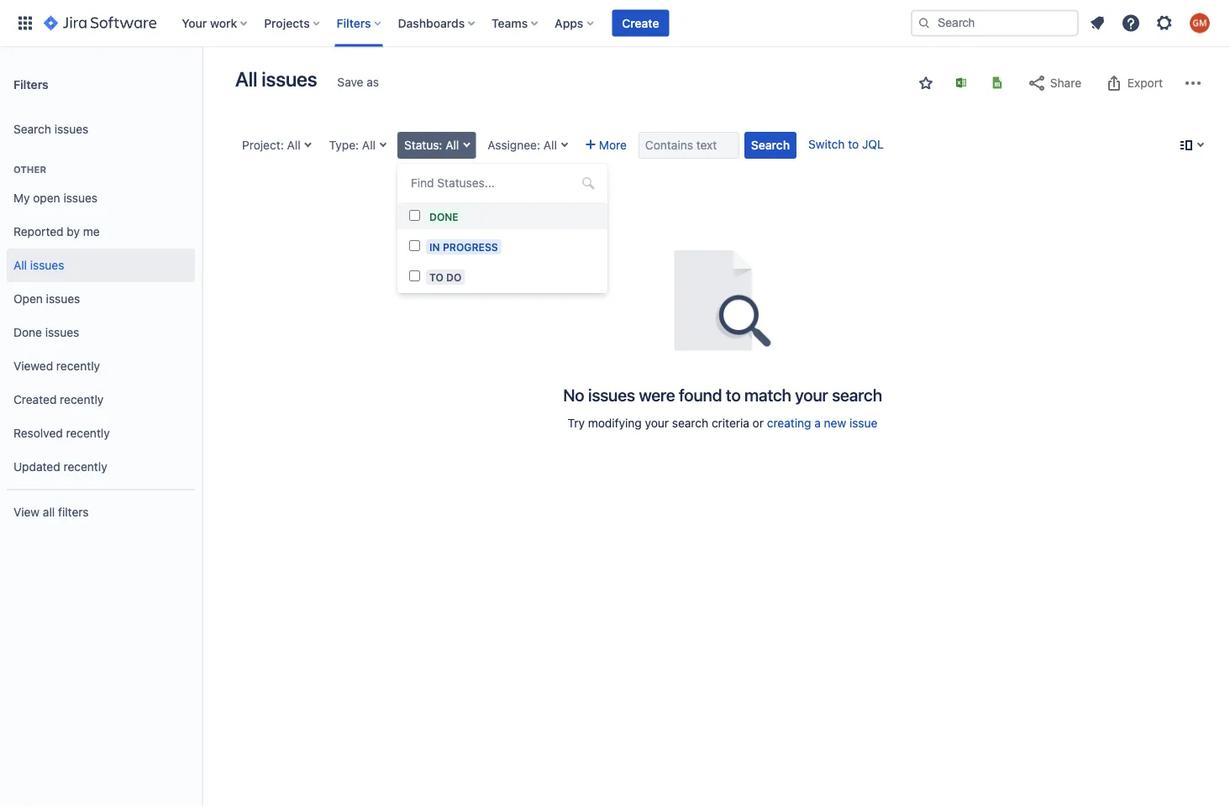 Task type: vqa. For each thing, say whether or not it's contained in the screenshot.
Other
yes



Task type: locate. For each thing, give the bounding box(es) containing it.
recently inside viewed recently link
[[56, 359, 100, 373]]

status: all
[[404, 138, 459, 152]]

export
[[1128, 76, 1163, 90]]

search down the found
[[672, 417, 709, 430]]

your work button
[[177, 10, 254, 37]]

1 vertical spatial search
[[672, 417, 709, 430]]

all issues inside other group
[[13, 259, 64, 272]]

all for type: all
[[362, 138, 376, 152]]

done issues link
[[7, 316, 195, 350]]

created recently
[[13, 393, 104, 407]]

all right sidebar navigation icon
[[235, 67, 257, 91]]

other
[[13, 164, 46, 175]]

done for done
[[430, 211, 459, 223]]

search left "switch"
[[751, 138, 790, 152]]

1 horizontal spatial your
[[796, 385, 829, 405]]

filters up save on the top left of page
[[337, 16, 371, 30]]

done
[[430, 211, 459, 223], [13, 326, 42, 340]]

1 vertical spatial your
[[645, 417, 669, 430]]

all issues down projects at the left
[[235, 67, 317, 91]]

1 vertical spatial done
[[13, 326, 42, 340]]

Search field
[[911, 10, 1079, 37]]

all right project:
[[287, 138, 301, 152]]

apps
[[555, 16, 584, 30]]

all up open
[[13, 259, 27, 272]]

open in microsoft excel image
[[955, 76, 968, 90]]

0 horizontal spatial filters
[[13, 77, 49, 91]]

were
[[639, 385, 675, 405]]

updated
[[13, 460, 60, 474]]

search for search
[[751, 138, 790, 152]]

done inside other group
[[13, 326, 42, 340]]

all inside all issues link
[[13, 259, 27, 272]]

0 vertical spatial done
[[430, 211, 459, 223]]

recently inside 'updated recently' link
[[63, 460, 107, 474]]

all right status:
[[446, 138, 459, 152]]

my open issues link
[[7, 182, 195, 215]]

all right the type:
[[362, 138, 376, 152]]

1 horizontal spatial filters
[[337, 16, 371, 30]]

viewed recently
[[13, 359, 100, 373]]

search issues link
[[7, 113, 195, 146]]

0 vertical spatial search
[[832, 385, 883, 405]]

modifying
[[588, 417, 642, 430]]

view
[[13, 506, 40, 520]]

0 horizontal spatial done
[[13, 326, 42, 340]]

view all filters
[[13, 506, 89, 520]]

to left jql
[[848, 137, 859, 151]]

Search issues using keywords text field
[[639, 132, 740, 159]]

jira software image
[[44, 13, 157, 33], [44, 13, 157, 33]]

issues
[[262, 67, 317, 91], [54, 122, 89, 136], [63, 191, 98, 205], [30, 259, 64, 272], [46, 292, 80, 306], [45, 326, 79, 340], [588, 385, 635, 405]]

0 vertical spatial to
[[848, 137, 859, 151]]

projects button
[[259, 10, 327, 37]]

open
[[33, 191, 60, 205]]

criteria
[[712, 417, 750, 430]]

Find Statuses... field
[[406, 171, 599, 195]]

0 horizontal spatial your
[[645, 417, 669, 430]]

0 vertical spatial filters
[[337, 16, 371, 30]]

done down open
[[13, 326, 42, 340]]

create button
[[612, 10, 670, 37]]

recently
[[56, 359, 100, 373], [60, 393, 104, 407], [66, 427, 110, 441], [63, 460, 107, 474]]

create
[[622, 16, 659, 30]]

1 horizontal spatial search
[[832, 385, 883, 405]]

1 vertical spatial filters
[[13, 77, 49, 91]]

try modifying your search criteria or creating a new issue
[[568, 417, 878, 430]]

all issues down reported
[[13, 259, 64, 272]]

your up a
[[796, 385, 829, 405]]

recently down created recently link
[[66, 427, 110, 441]]

1 horizontal spatial done
[[430, 211, 459, 223]]

more
[[599, 138, 627, 152]]

0 vertical spatial all issues
[[235, 67, 317, 91]]

done up in on the top of the page
[[430, 211, 459, 223]]

search up issue
[[832, 385, 883, 405]]

all for status: all
[[446, 138, 459, 152]]

as
[[367, 75, 379, 89]]

search
[[832, 385, 883, 405], [672, 417, 709, 430]]

new
[[824, 417, 847, 430]]

save
[[337, 75, 364, 89]]

more button
[[579, 132, 634, 159]]

0 vertical spatial search
[[13, 122, 51, 136]]

1 vertical spatial all issues
[[13, 259, 64, 272]]

0 horizontal spatial search
[[13, 122, 51, 136]]

search up other
[[13, 122, 51, 136]]

filters
[[58, 506, 89, 520]]

1 vertical spatial to
[[726, 385, 741, 405]]

all issues link
[[7, 249, 195, 282]]

0 horizontal spatial to
[[726, 385, 741, 405]]

all
[[235, 67, 257, 91], [287, 138, 301, 152], [362, 138, 376, 152], [446, 138, 459, 152], [544, 138, 557, 152], [13, 259, 27, 272]]

banner
[[0, 0, 1231, 47]]

reported by me link
[[7, 215, 195, 249]]

resolved recently
[[13, 427, 110, 441]]

filters
[[337, 16, 371, 30], [13, 77, 49, 91]]

status:
[[404, 138, 443, 152]]

all issues
[[235, 67, 317, 91], [13, 259, 64, 272]]

search
[[13, 122, 51, 136], [751, 138, 790, 152]]

filters inside filters dropdown button
[[337, 16, 371, 30]]

search for search issues
[[13, 122, 51, 136]]

match
[[745, 385, 792, 405]]

done issues
[[13, 326, 79, 340]]

recently inside resolved recently link
[[66, 427, 110, 441]]

recently inside created recently link
[[60, 393, 104, 407]]

to
[[848, 137, 859, 151], [726, 385, 741, 405]]

your
[[796, 385, 829, 405], [645, 417, 669, 430]]

recently up created recently
[[56, 359, 100, 373]]

filters up search issues
[[13, 77, 49, 91]]

no
[[563, 385, 585, 405]]

your down were
[[645, 417, 669, 430]]

1 horizontal spatial all issues
[[235, 67, 317, 91]]

recently down viewed recently link
[[60, 393, 104, 407]]

issues up open issues at the left top
[[30, 259, 64, 272]]

0 horizontal spatial all issues
[[13, 259, 64, 272]]

search inside button
[[751, 138, 790, 152]]

1 vertical spatial search
[[751, 138, 790, 152]]

recently down resolved recently link
[[63, 460, 107, 474]]

your profile and settings image
[[1190, 13, 1211, 33]]

all right assignee:
[[544, 138, 557, 152]]

dashboards button
[[393, 10, 482, 37]]

project:
[[242, 138, 284, 152]]

None checkbox
[[409, 210, 420, 221], [409, 240, 420, 251], [409, 271, 420, 282], [409, 210, 420, 221], [409, 240, 420, 251], [409, 271, 420, 282]]

1 horizontal spatial search
[[751, 138, 790, 152]]

1 horizontal spatial to
[[848, 137, 859, 151]]

to up criteria
[[726, 385, 741, 405]]

export button
[[1096, 70, 1172, 97]]



Task type: describe. For each thing, give the bounding box(es) containing it.
apps button
[[550, 10, 600, 37]]

reported by me
[[13, 225, 100, 239]]

settings image
[[1155, 13, 1175, 33]]

progress
[[443, 241, 498, 253]]

by
[[67, 225, 80, 239]]

assignee:
[[488, 138, 541, 152]]

view all filters link
[[7, 496, 195, 530]]

your work
[[182, 16, 237, 30]]

sidebar navigation image
[[183, 67, 220, 101]]

small image
[[920, 76, 933, 90]]

me
[[83, 225, 100, 239]]

appswitcher icon image
[[15, 13, 35, 33]]

all for project: all
[[287, 138, 301, 152]]

creating
[[767, 417, 812, 430]]

created
[[13, 393, 57, 407]]

issues up modifying
[[588, 385, 635, 405]]

search button
[[745, 132, 797, 159]]

resolved
[[13, 427, 63, 441]]

switch
[[809, 137, 845, 151]]

save as
[[337, 75, 379, 89]]

recently for updated recently
[[63, 460, 107, 474]]

recently for created recently
[[60, 393, 104, 407]]

dashboards
[[398, 16, 465, 30]]

default image
[[582, 177, 595, 190]]

in progress
[[430, 241, 498, 253]]

search image
[[918, 16, 931, 30]]

issues right "open"
[[63, 191, 98, 205]]

issues up 'my open issues'
[[54, 122, 89, 136]]

jql
[[862, 137, 884, 151]]

notifications image
[[1088, 13, 1108, 33]]

switch to jql link
[[809, 137, 884, 151]]

search issues
[[13, 122, 89, 136]]

creating a new issue link
[[767, 417, 878, 430]]

reported
[[13, 225, 64, 239]]

recently for resolved recently
[[66, 427, 110, 441]]

or
[[753, 417, 764, 430]]

found
[[679, 385, 722, 405]]

viewed recently link
[[7, 350, 195, 383]]

to do
[[430, 271, 462, 283]]

banner containing your work
[[0, 0, 1231, 47]]

open issues link
[[7, 282, 195, 316]]

primary element
[[10, 0, 911, 47]]

teams button
[[487, 10, 545, 37]]

type: all
[[329, 138, 376, 152]]

all
[[43, 506, 55, 520]]

done for done issues
[[13, 326, 42, 340]]

issues right open
[[46, 292, 80, 306]]

switch to jql
[[809, 137, 884, 151]]

a
[[815, 417, 821, 430]]

issue
[[850, 417, 878, 430]]

try
[[568, 417, 585, 430]]

do
[[446, 271, 462, 283]]

open
[[13, 292, 43, 306]]

share link
[[1019, 70, 1090, 97]]

teams
[[492, 16, 528, 30]]

save as button
[[329, 69, 388, 96]]

viewed
[[13, 359, 53, 373]]

assignee: all
[[488, 138, 557, 152]]

projects
[[264, 16, 310, 30]]

work
[[210, 16, 237, 30]]

issues up the viewed recently
[[45, 326, 79, 340]]

your
[[182, 16, 207, 30]]

no issues were found to match your search
[[563, 385, 883, 405]]

open issues
[[13, 292, 80, 306]]

0 horizontal spatial search
[[672, 417, 709, 430]]

issues down projects dropdown button
[[262, 67, 317, 91]]

other group
[[7, 146, 195, 489]]

type:
[[329, 138, 359, 152]]

help image
[[1121, 13, 1142, 33]]

to
[[430, 271, 444, 283]]

share
[[1051, 76, 1082, 90]]

all for assignee: all
[[544, 138, 557, 152]]

my
[[13, 191, 30, 205]]

updated recently
[[13, 460, 107, 474]]

resolved recently link
[[7, 417, 195, 451]]

in
[[430, 241, 440, 253]]

0 vertical spatial your
[[796, 385, 829, 405]]

open in google sheets image
[[991, 76, 1005, 90]]

created recently link
[[7, 383, 195, 417]]

my open issues
[[13, 191, 98, 205]]

updated recently link
[[7, 451, 195, 484]]

recently for viewed recently
[[56, 359, 100, 373]]

filters button
[[332, 10, 388, 37]]

project: all
[[242, 138, 301, 152]]



